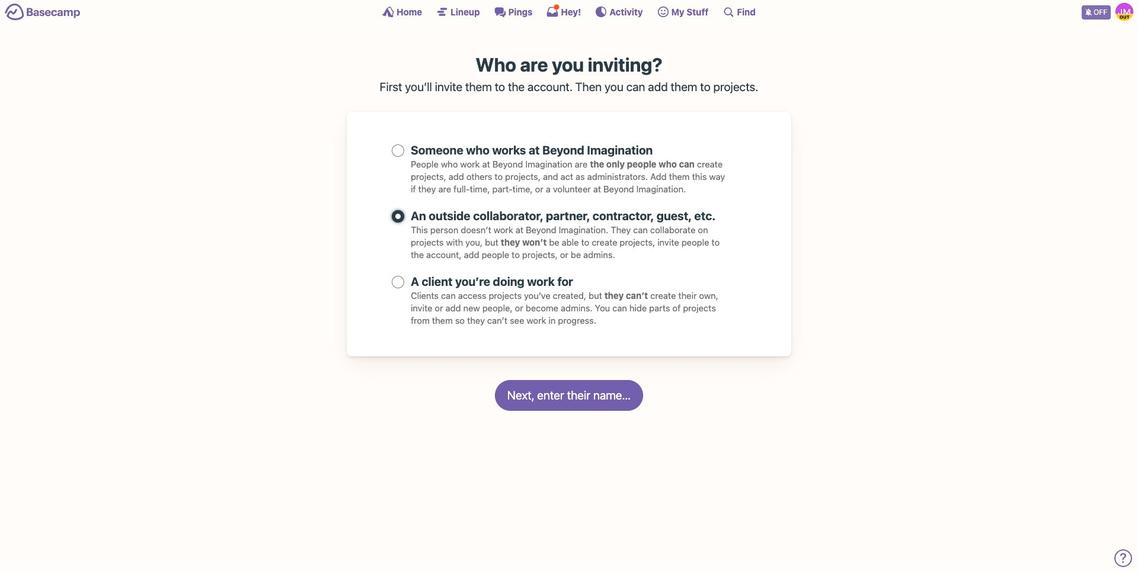 Task type: locate. For each thing, give the bounding box(es) containing it.
main element
[[0, 0, 1138, 23]]



Task type: describe. For each thing, give the bounding box(es) containing it.
keyboard shortcut: ⌘ + / image
[[723, 6, 735, 18]]

switch accounts image
[[5, 3, 81, 21]]

jer mill image
[[1116, 3, 1134, 21]]



Task type: vqa. For each thing, say whether or not it's contained in the screenshot.
Pings at left
no



